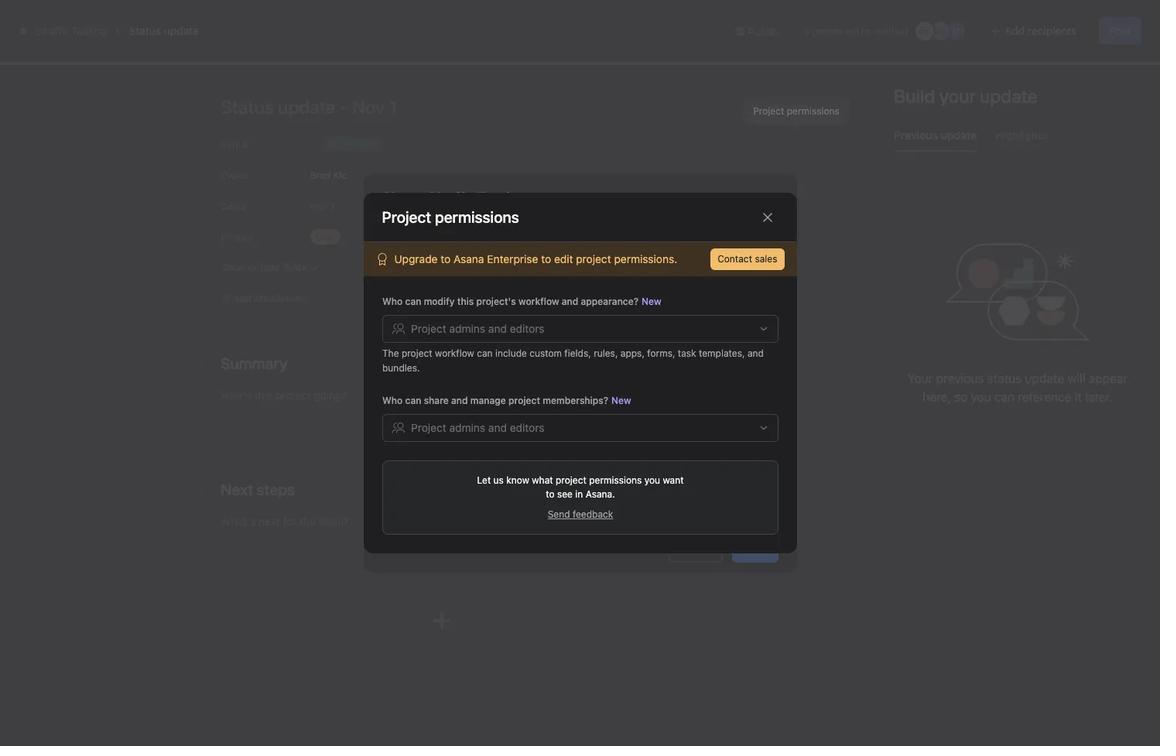 Task type: describe. For each thing, give the bounding box(es) containing it.
contact sales button
[[711, 249, 785, 270]]

asana
[[454, 252, 484, 266]]

project inside let us know what project permissions you want to see in asana.
[[556, 475, 586, 486]]

workspace
[[553, 442, 611, 455]]

include
[[495, 348, 527, 359]]

modify
[[424, 296, 455, 307]]

contact sales
[[718, 253, 778, 265]]

0 vertical spatial workflow
[[518, 296, 559, 307]]

close this dialog image
[[761, 211, 774, 223]]

you inside let us know what project permissions you want to see in asana.
[[644, 475, 660, 486]]

this inside add invitees to workspace: my workspace invitees will receive access to projects shared with this team.
[[621, 458, 637, 470]]

status
[[988, 372, 1022, 386]]

memberships?
[[543, 395, 608, 406]]

this inside all attachments to tasks & messages in this project will appear here.
[[705, 254, 731, 272]]

will inside all attachments to tasks & messages in this project will appear here.
[[550, 276, 572, 293]]

this inside project permissions dialog
[[457, 296, 474, 307]]

calendar
[[298, 97, 344, 110]]

Invite with email text field
[[511, 274, 522, 293]]

co for ts
[[967, 70, 978, 82]]

project permissions image
[[731, 192, 743, 204]]

tasks inside all attachments to tasks & messages in this project will appear here.
[[560, 254, 597, 272]]

editors for workflow
[[510, 322, 544, 335]]

project admins and editors for project's
[[411, 322, 544, 335]]

with email
[[417, 242, 475, 256]]

brad
[[310, 169, 331, 181]]

new
[[489, 485, 509, 499]]

can inside your previous status update will appear here, so you can reference it later.
[[995, 390, 1015, 404]]

build your update
[[894, 85, 1038, 107]]

workflow
[[375, 97, 423, 110]]

send for send
[[743, 542, 768, 555]]

and down project's
[[488, 322, 507, 335]]

project admins and editors button for and
[[382, 315, 779, 343]]

*
[[252, 139, 256, 150]]

share for share giraffe testing
[[382, 189, 423, 206]]

highlights
[[996, 129, 1048, 142]]

project permissions dialog
[[364, 193, 797, 554]]

project admins and editors button for memberships?
[[382, 414, 779, 442]]

manage
[[470, 395, 506, 406]]

left
[[903, 18, 917, 29]]

apps,
[[620, 348, 645, 359]]

giraffe testing
[[426, 189, 528, 206]]

ribbon image
[[28, 57, 46, 75]]

1 vertical spatial bk
[[935, 70, 947, 82]]

us
[[493, 475, 504, 486]]

workflow inside the project workflow can include custom fields, rules, apps, forms, task templates, and bundles.
[[435, 348, 474, 359]]

testing
[[71, 24, 107, 37]]

add for add billing info
[[1037, 12, 1055, 24]]

to inside all attachments to tasks & messages in this project will appear here.
[[542, 254, 556, 272]]

share giraffe testing
[[382, 189, 528, 206]]

permissions inside let us know what project permissions you want to see in asana.
[[589, 475, 642, 486]]

edit
[[554, 252, 573, 266]]

build
[[894, 85, 936, 107]]

in inside button
[[967, 12, 975, 24]]

project inside share giraffe testing dialog
[[629, 485, 664, 499]]

and right share
[[451, 395, 468, 406]]

in inside all attachments to tasks & messages in this project will appear here.
[[689, 254, 702, 272]]

priority
[[221, 232, 252, 243]]

admins for this
[[449, 322, 485, 335]]

3 people will be notified
[[804, 25, 908, 37]]

trial?
[[993, 12, 1014, 24]]

fr for bk
[[953, 25, 960, 36]]

want
[[663, 475, 684, 486]]

you inside your previous status update will appear here, so you can reference it later.
[[971, 390, 992, 404]]

them
[[431, 485, 456, 499]]

tab list containing previous update
[[876, 127, 1161, 153]]

this down with
[[608, 485, 626, 499]]

your previous status update will appear here, so you can reference it later.
[[908, 372, 1128, 404]]

will left be
[[845, 25, 859, 37]]

previous
[[937, 372, 984, 386]]

shared
[[568, 458, 598, 470]]

what
[[532, 475, 553, 486]]

and inside the project workflow can include custom fields, rules, apps, forms, task templates, and bundles.
[[747, 348, 764, 359]]

who can modify this project's workflow and appearance? new
[[382, 296, 661, 307]]

invite with email
[[382, 242, 475, 256]]

the
[[382, 348, 399, 359]]

send feedback link
[[548, 508, 613, 522]]

your update
[[940, 85, 1038, 107]]

upgrade to asana enterprise to edit project permissions.
[[394, 252, 678, 266]]

messages
[[615, 254, 686, 272]]

appear here.
[[576, 276, 664, 293]]

are
[[542, 485, 557, 499]]

forms,
[[647, 348, 675, 359]]

0 vertical spatial bk
[[919, 25, 932, 36]]

to up know
[[518, 458, 527, 470]]

what's
[[934, 12, 964, 24]]

so
[[955, 390, 968, 404]]

attachments
[[451, 254, 539, 272]]

&
[[601, 254, 611, 272]]

and down all attachments to tasks & messages in this project will appear here.
[[562, 296, 578, 307]]

send button
[[733, 535, 779, 562]]

admins for and
[[449, 421, 485, 434]]

invitees
[[398, 458, 431, 470]]

notify them when new tasks are added to this project
[[398, 485, 664, 499]]

feedback
[[573, 509, 613, 520]]

days
[[880, 18, 900, 29]]

editors for project
[[510, 421, 544, 434]]

giraffe testing
[[34, 24, 107, 37]]

add for add recipients
[[1005, 24, 1025, 37]]

let us know what project permissions you want to see in asana.
[[477, 475, 684, 500]]

2 section title text field from the top
[[221, 479, 295, 501]]

update for previous update
[[941, 129, 977, 142]]

can left share
[[405, 395, 421, 406]]

it
[[1075, 390, 1082, 404]]

red@gmail.com row
[[392, 274, 680, 297]]

project right manage on the left bottom of page
[[508, 395, 540, 406]]

giraffe
[[34, 24, 68, 37]]

status *
[[221, 139, 256, 150]]

17 days left
[[868, 18, 917, 29]]

klo
[[334, 169, 348, 181]]

add recipients button
[[980, 17, 1087, 45]]

project right 'edit'
[[576, 252, 611, 266]]

what's in my trial?
[[934, 12, 1014, 24]]

and up workspace:
[[488, 421, 507, 434]]

status for status update
[[129, 24, 161, 37]]

red@gmail.com cell
[[392, 274, 508, 293]]



Task type: locate. For each thing, give the bounding box(es) containing it.
nov
[[310, 200, 328, 212]]

project admins and editors for manage
[[411, 421, 544, 434]]

share for share
[[1024, 70, 1049, 82]]

recipients
[[1028, 24, 1077, 37]]

2 vertical spatial in
[[575, 489, 583, 500]]

update for status update
[[164, 24, 199, 37]]

0 horizontal spatial add
[[398, 442, 418, 455]]

project for who can modify this project's workflow and appearance? new
[[411, 322, 446, 335]]

1
[[330, 200, 335, 212]]

editors down the who can modify this project's workflow and appearance? new
[[510, 322, 544, 335]]

share inside button
[[1024, 70, 1049, 82]]

project permissions
[[754, 105, 840, 117]]

enterprise
[[487, 252, 538, 266]]

can down status
[[995, 390, 1015, 404]]

0 horizontal spatial in
[[575, 489, 583, 500]]

this down red@gmail.com cell
[[457, 296, 474, 307]]

to inside let us know what project permissions you want to see in asana.
[[546, 489, 554, 500]]

all attachments to tasks & messages in this project will appear here.
[[430, 254, 731, 293]]

0 vertical spatial editors
[[510, 322, 544, 335]]

rules,
[[594, 348, 618, 359]]

who can share and manage project memberships? new
[[382, 395, 631, 406]]

send down see
[[548, 509, 570, 520]]

send inside button
[[743, 542, 768, 555]]

the project workflow can include custom fields, rules, apps, forms, task templates, and bundles.
[[382, 348, 764, 374]]

send for send feedback
[[548, 509, 570, 520]]

all
[[430, 254, 447, 272]]

2 horizontal spatial update
[[1025, 372, 1065, 386]]

can up message
[[405, 296, 421, 307]]

fr up your update
[[984, 70, 991, 82]]

task
[[678, 348, 696, 359]]

17
[[868, 18, 877, 29]]

tasks left the &
[[560, 254, 597, 272]]

0 vertical spatial project
[[754, 105, 785, 117]]

1 horizontal spatial add
[[1005, 24, 1025, 37]]

added
[[560, 485, 592, 499]]

1 vertical spatial status
[[221, 139, 249, 150]]

tasks inside share giraffe testing dialog
[[512, 485, 539, 499]]

0 vertical spatial who
[[382, 296, 402, 307]]

1 vertical spatial project admins and editors button
[[382, 414, 779, 442]]

this right with
[[621, 458, 637, 470]]

project down team.
[[629, 485, 664, 499]]

0 vertical spatial update
[[164, 24, 199, 37]]

dates
[[221, 201, 246, 212]]

0 vertical spatial new
[[641, 296, 661, 307]]

0 vertical spatial admins
[[449, 322, 485, 335]]

workflow down the invite with email "text box"
[[518, 296, 559, 307]]

workflow down (optional)
[[435, 348, 474, 359]]

project for who can share and manage project memberships? new
[[411, 421, 446, 434]]

admins down manage on the left bottom of page
[[449, 421, 485, 434]]

post button
[[1100, 17, 1142, 45]]

asana.
[[585, 489, 615, 500]]

project admins and editors down project's
[[411, 322, 544, 335]]

fr for ts
[[984, 70, 991, 82]]

upgrade
[[394, 252, 438, 266]]

appear
[[1089, 372, 1128, 386]]

1 vertical spatial workflow
[[435, 348, 474, 359]]

2 editors from the top
[[510, 421, 544, 434]]

new down appear here.
[[641, 296, 661, 307]]

1 project admins and editors from the top
[[411, 322, 544, 335]]

send
[[548, 509, 570, 520], [743, 542, 768, 555]]

will down invitees at the bottom left of the page
[[434, 458, 448, 470]]

1 vertical spatial who
[[382, 395, 402, 406]]

be
[[862, 25, 873, 37]]

to up red@gmail.com row
[[542, 254, 556, 272]]

admins down modify
[[449, 322, 485, 335]]

update inside tab list
[[941, 129, 977, 142]]

1 vertical spatial permissions
[[589, 475, 642, 486]]

project inside the project workflow can include custom fields, rules, apps, forms, task templates, and bundles.
[[401, 348, 432, 359]]

0 horizontal spatial new
[[611, 395, 631, 406]]

1 admins from the top
[[449, 322, 485, 335]]

0 vertical spatial share
[[1024, 70, 1049, 82]]

ts
[[951, 70, 963, 82]]

previous update
[[894, 129, 977, 142]]

contact
[[718, 253, 753, 265]]

project admins and editors down manage on the left bottom of page
[[411, 421, 544, 434]]

1 horizontal spatial status
[[221, 139, 249, 150]]

1 vertical spatial admins
[[449, 421, 485, 434]]

1 vertical spatial share
[[382, 189, 423, 206]]

0 vertical spatial project admins and editors button
[[382, 315, 779, 343]]

project admins and editors button down memberships?
[[382, 414, 779, 442]]

0 horizontal spatial bk
[[919, 25, 932, 36]]

2 admins from the top
[[449, 421, 485, 434]]

share inside dialog
[[382, 189, 423, 206]]

remove from starred image
[[204, 60, 216, 72]]

2 project admins and editors button from the top
[[382, 414, 779, 442]]

add report section image
[[430, 609, 454, 633]]

3
[[804, 25, 810, 37]]

to up the feedback at the bottom of the page
[[595, 485, 605, 499]]

permissions
[[787, 105, 840, 117], [589, 475, 642, 486]]

who for who can share and manage project memberships? new
[[382, 395, 402, 406]]

1 horizontal spatial co
[[967, 70, 978, 82]]

tasks left the are
[[512, 485, 539, 499]]

workflow link
[[363, 95, 423, 112]]

2 horizontal spatial in
[[967, 12, 975, 24]]

editors
[[510, 322, 544, 335], [510, 421, 544, 434]]

what's in my trial? button
[[927, 8, 1021, 29]]

0 horizontal spatial send
[[548, 509, 570, 520]]

co right ts
[[967, 70, 978, 82]]

0 vertical spatial tasks
[[560, 254, 597, 272]]

0 vertical spatial you
[[971, 390, 992, 404]]

0 vertical spatial status
[[129, 24, 161, 37]]

1 vertical spatial project admins and editors
[[411, 421, 544, 434]]

cancel
[[679, 542, 713, 555]]

0 horizontal spatial co
[[936, 25, 946, 36]]

timeline
[[224, 97, 267, 110]]

can
[[405, 296, 421, 307], [477, 348, 492, 359], [995, 390, 1015, 404], [405, 395, 421, 406]]

projects
[[530, 458, 565, 470]]

bk
[[919, 25, 932, 36], [935, 70, 947, 82]]

tab list
[[876, 127, 1161, 153]]

fields,
[[564, 348, 591, 359]]

1 horizontal spatial update
[[941, 129, 977, 142]]

custom
[[529, 348, 562, 359]]

info
[[1086, 12, 1103, 24]]

2 project admins and editors from the top
[[411, 421, 544, 434]]

update inside your previous status update will appear here, so you can reference it later.
[[1025, 372, 1065, 386]]

who for who can modify this project's workflow and appearance? new
[[382, 296, 402, 307]]

add inside "button"
[[1005, 24, 1025, 37]]

project
[[576, 252, 611, 266], [497, 276, 546, 293], [401, 348, 432, 359], [508, 395, 540, 406], [556, 475, 586, 486], [629, 485, 664, 499]]

co for bk
[[936, 25, 946, 36]]

0 vertical spatial project admins and editors
[[411, 322, 544, 335]]

2 vertical spatial project
[[411, 421, 446, 434]]

1 project admins and editors button from the top
[[382, 315, 779, 343]]

1 vertical spatial new
[[611, 395, 631, 406]]

list box
[[398, 6, 769, 31]]

1 horizontal spatial workflow
[[518, 296, 559, 307]]

share down add recipients "button"
[[1024, 70, 1049, 82]]

project up the who can modify this project's workflow and appearance? new
[[497, 276, 546, 293]]

and
[[562, 296, 578, 307], [488, 322, 507, 335], [747, 348, 764, 359], [451, 395, 468, 406], [488, 421, 507, 434]]

1 horizontal spatial new
[[641, 296, 661, 307]]

share giraffe testing dialog
[[364, 173, 797, 573]]

bk left ts
[[935, 70, 947, 82]]

0 horizontal spatial fr
[[953, 25, 960, 36]]

in left 'my'
[[967, 12, 975, 24]]

and right templates,
[[747, 348, 764, 359]]

project permissions
[[382, 208, 519, 226]]

0 vertical spatial fr
[[953, 25, 960, 36]]

add inside button
[[1037, 12, 1055, 24]]

team.
[[640, 458, 664, 470]]

new right memberships?
[[611, 395, 631, 406]]

0 horizontal spatial permissions
[[589, 475, 642, 486]]

workflow
[[518, 296, 559, 307], [435, 348, 474, 359]]

will
[[845, 25, 859, 37], [550, 276, 572, 293], [1068, 372, 1086, 386], [434, 458, 448, 470]]

0 vertical spatial permissions
[[787, 105, 840, 117]]

in right see
[[575, 489, 583, 500]]

bk right the left
[[919, 25, 932, 36]]

project inside all attachments to tasks & messages in this project will appear here.
[[497, 276, 546, 293]]

who down bundles.
[[382, 395, 402, 406]]

Message (optional) text field
[[382, 332, 779, 426]]

1 section title text field from the top
[[221, 353, 288, 375]]

here,
[[923, 390, 952, 404]]

to left see
[[546, 489, 554, 500]]

send feedback
[[548, 509, 613, 520]]

0 horizontal spatial tasks
[[512, 485, 539, 499]]

0 horizontal spatial status
[[129, 24, 161, 37]]

calendar link
[[286, 95, 344, 112]]

fr down what's
[[953, 25, 960, 36]]

share
[[424, 395, 449, 406]]

update
[[164, 24, 199, 37], [941, 129, 977, 142], [1025, 372, 1065, 386]]

co down what's
[[936, 25, 946, 36]]

status right testing
[[129, 24, 161, 37]]

1 horizontal spatial fr
[[984, 70, 991, 82]]

status left *
[[221, 139, 249, 150]]

status
[[129, 24, 161, 37], [221, 139, 249, 150]]

this
[[705, 254, 731, 272], [457, 296, 474, 307], [621, 458, 637, 470], [608, 485, 626, 499]]

share up invite
[[382, 189, 423, 206]]

0 vertical spatial in
[[967, 12, 975, 24]]

add billing info
[[1037, 12, 1103, 24]]

editors up 'my'
[[510, 421, 544, 434]]

1 vertical spatial you
[[644, 475, 660, 486]]

send inside project permissions dialog
[[548, 509, 570, 520]]

project admins and editors
[[411, 322, 544, 335], [411, 421, 544, 434]]

1 horizontal spatial share
[[1024, 70, 1049, 82]]

1 vertical spatial update
[[941, 129, 977, 142]]

in left 'contact'
[[689, 254, 702, 272]]

invitees
[[420, 442, 459, 455]]

1 who from the top
[[382, 296, 402, 307]]

add inside add invitees to workspace: my workspace invitees will receive access to projects shared with this team.
[[398, 442, 418, 455]]

1 horizontal spatial bk
[[935, 70, 947, 82]]

when
[[459, 485, 486, 499]]

1 vertical spatial in
[[689, 254, 702, 272]]

1 vertical spatial section title text field
[[221, 479, 295, 501]]

Section title text field
[[221, 353, 288, 375], [221, 479, 295, 501]]

remove section image
[[651, 489, 660, 498]]

will down 'edit'
[[550, 276, 572, 293]]

Title of update text field
[[221, 90, 685, 124]]

status update
[[129, 24, 199, 37]]

to left asana
[[441, 252, 451, 266]]

0 horizontal spatial share
[[382, 189, 423, 206]]

status for status *
[[221, 139, 249, 150]]

None text field
[[65, 52, 174, 80]]

to left 'edit'
[[541, 252, 551, 266]]

2 who from the top
[[382, 395, 402, 406]]

appearance?
[[581, 296, 638, 307]]

project up bundles.
[[401, 348, 432, 359]]

0 vertical spatial section title text field
[[221, 353, 288, 375]]

add billing info button
[[1031, 8, 1110, 29]]

fr
[[953, 25, 960, 36], [984, 70, 991, 82]]

1 vertical spatial fr
[[984, 70, 991, 82]]

1 vertical spatial editors
[[510, 421, 544, 434]]

send right cancel
[[743, 542, 768, 555]]

who
[[382, 296, 402, 307], [382, 395, 402, 406]]

1 vertical spatial send
[[743, 542, 768, 555]]

add invitees to workspace: my workspace invitees will receive access to projects shared with this team.
[[398, 442, 664, 470]]

project up see
[[556, 475, 586, 486]]

0 horizontal spatial workflow
[[435, 348, 474, 359]]

you right so
[[971, 390, 992, 404]]

0 horizontal spatial update
[[164, 24, 199, 37]]

will inside your previous status update will appear here, so you can reference it later.
[[1068, 372, 1086, 386]]

to up the receive
[[462, 442, 472, 455]]

0 vertical spatial co
[[936, 25, 946, 36]]

1 editors from the top
[[510, 322, 544, 335]]

people
[[812, 25, 842, 37]]

1 horizontal spatial you
[[971, 390, 992, 404]]

notify
[[398, 485, 428, 499]]

2 horizontal spatial add
[[1037, 12, 1055, 24]]

1 vertical spatial project
[[411, 322, 446, 335]]

project admins and editors button up fields,
[[382, 315, 779, 343]]

1 horizontal spatial permissions
[[787, 105, 840, 117]]

cancel button
[[669, 535, 723, 562]]

my
[[535, 442, 551, 455]]

let
[[477, 475, 491, 486]]

1 horizontal spatial send
[[743, 542, 768, 555]]

bundles.
[[382, 362, 420, 374]]

2 vertical spatial update
[[1025, 372, 1065, 386]]

1 vertical spatial co
[[967, 70, 978, 82]]

in inside let us know what project permissions you want to see in asana.
[[575, 489, 583, 500]]

nov 1
[[310, 200, 335, 212]]

will up it
[[1068, 372, 1086, 386]]

you
[[971, 390, 992, 404], [644, 475, 660, 486]]

you up remove section icon
[[644, 475, 660, 486]]

(optional)
[[425, 313, 468, 324]]

this left 'sales' on the right of page
[[705, 254, 731, 272]]

1 vertical spatial tasks
[[512, 485, 539, 499]]

templates,
[[699, 348, 745, 359]]

who up message
[[382, 296, 402, 307]]

close this dialog image
[[761, 192, 774, 204]]

0 vertical spatial send
[[548, 509, 570, 520]]

0 horizontal spatial you
[[644, 475, 660, 486]]

will inside add invitees to workspace: my workspace invitees will receive access to projects shared with this team.
[[434, 458, 448, 470]]

reference
[[1018, 390, 1072, 404]]

can left include
[[477, 348, 492, 359]]

previous
[[894, 129, 938, 142]]

1 horizontal spatial in
[[689, 254, 702, 272]]

invite
[[382, 242, 413, 256]]

can inside the project workflow can include custom fields, rules, apps, forms, task templates, and bundles.
[[477, 348, 492, 359]]

1 horizontal spatial tasks
[[560, 254, 597, 272]]



Task type: vqa. For each thing, say whether or not it's contained in the screenshot.
Add Billing Info button
yes



